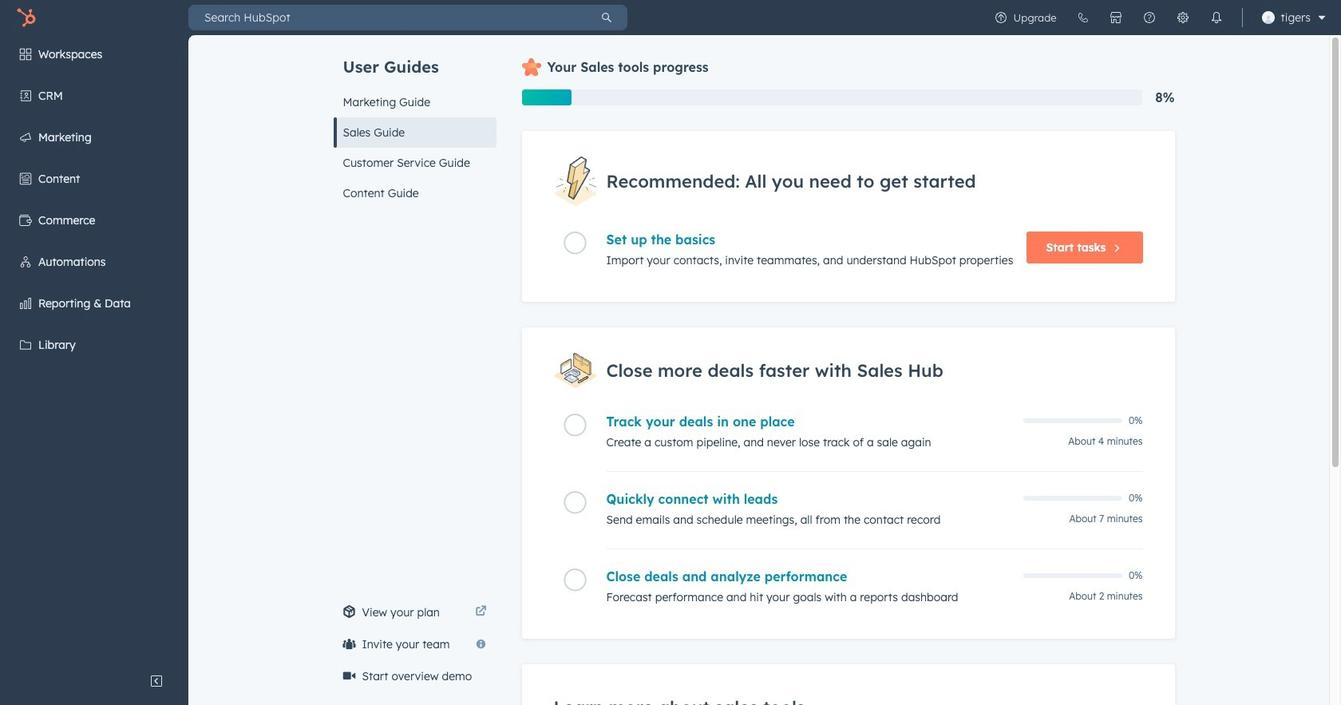 Task type: vqa. For each thing, say whether or not it's contained in the screenshot.
'Riot'
no



Task type: describe. For each thing, give the bounding box(es) containing it.
help image
[[1143, 11, 1156, 24]]

Search HubSpot search field
[[188, 5, 586, 30]]

0 horizontal spatial menu
[[0, 35, 188, 665]]

1 horizontal spatial menu
[[984, 0, 1332, 35]]



Task type: locate. For each thing, give the bounding box(es) containing it.
user guides element
[[333, 35, 496, 208]]

menu
[[984, 0, 1332, 35], [0, 35, 188, 665]]

1 link opens in a new window image from the top
[[476, 603, 487, 622]]

howard n/a image
[[1262, 11, 1275, 24]]

marketplaces image
[[1110, 11, 1122, 24]]

link opens in a new window image
[[476, 603, 487, 622], [476, 606, 487, 618]]

progress bar
[[522, 89, 572, 105]]

2 link opens in a new window image from the top
[[476, 606, 487, 618]]

notifications image
[[1210, 11, 1223, 24]]

settings image
[[1177, 11, 1189, 24]]



